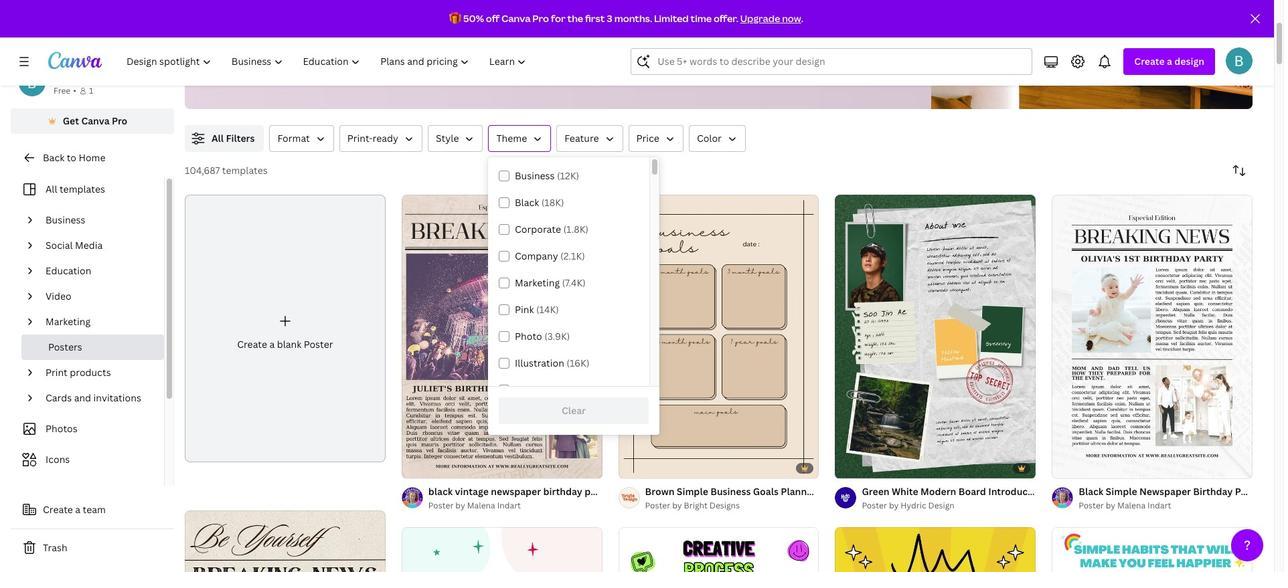 Task type: vqa. For each thing, say whether or not it's contained in the screenshot.


Task type: locate. For each thing, give the bounding box(es) containing it.
2 poster by malena indart link from the left
[[1079, 500, 1253, 513]]

0 horizontal spatial for
[[283, 5, 298, 20]]

business inside 'link'
[[46, 214, 85, 226]]

all inside all filters button
[[212, 132, 224, 145]]

all for all filters
[[212, 132, 224, 145]]

3 by from the left
[[889, 500, 899, 512]]

(18k)
[[542, 196, 564, 209]]

poster inside generate buzz for your promo, product, or event with an eye-catching poster. grab and customize free poster templates from our selection to get started.
[[335, 23, 369, 38]]

a left design
[[1167, 55, 1173, 68]]

2 vertical spatial all
[[1049, 486, 1061, 498]]

poster by malena indart link down "newspaper"
[[1079, 500, 1253, 513]]

poster by malena indart link down newspaper in the left of the page
[[429, 500, 603, 513]]

1 vertical spatial poster
[[612, 486, 642, 498]]

indart down "newspaper"
[[1148, 500, 1172, 512]]

Sort by button
[[1226, 157, 1253, 184]]

a
[[1167, 55, 1173, 68], [270, 338, 275, 351], [75, 504, 80, 516]]

0 horizontal spatial to
[[67, 151, 76, 164]]

to left get at the left
[[524, 23, 535, 38]]

0 vertical spatial all
[[212, 132, 224, 145]]

0 horizontal spatial black
[[515, 196, 539, 209]]

corporate
[[515, 223, 561, 236]]

poster
[[335, 23, 369, 38], [612, 486, 642, 498]]

50%
[[463, 12, 484, 25]]

by down vintage
[[456, 500, 465, 512]]

trash link
[[11, 535, 174, 562]]

Search search field
[[658, 49, 1024, 74]]

0 horizontal spatial create
[[43, 504, 73, 516]]

0 horizontal spatial simple
[[677, 486, 708, 498]]

back to home
[[43, 151, 105, 164]]

simple inside black simple newspaper birthday poster poster by malena indart
[[1106, 486, 1138, 498]]

1 horizontal spatial all
[[212, 132, 224, 145]]

poster right blank
[[304, 338, 333, 351]]

2 malena from the left
[[1118, 500, 1146, 512]]

indart inside black vintage newspaper birthday party poster poster by malena indart
[[497, 500, 521, 512]]

goals
[[753, 486, 779, 498]]

0 horizontal spatial a
[[75, 504, 80, 516]]

black
[[515, 196, 539, 209], [1079, 486, 1104, 498]]

designs
[[710, 500, 740, 512]]

brown simple business goals planner poster link
[[645, 485, 848, 500]]

corporate (1.8k)
[[515, 223, 589, 236]]

to inside generate buzz for your promo, product, or event with an eye-catching poster. grab and customize free poster templates from our selection to get started.
[[524, 23, 535, 38]]

marketing inside marketing link
[[46, 315, 90, 328]]

social media link
[[40, 233, 156, 259]]

1 horizontal spatial poster by malena indart link
[[1079, 500, 1253, 513]]

4 by from the left
[[1106, 500, 1116, 512]]

price button
[[629, 125, 684, 152]]

photos
[[46, 423, 78, 435]]

canva right off at the left of the page
[[502, 12, 531, 25]]

2 simple from the left
[[1106, 486, 1138, 498]]

create inside create a design dropdown button
[[1135, 55, 1165, 68]]

canva
[[502, 12, 531, 25], [81, 115, 110, 127]]

create left blank
[[237, 338, 267, 351]]

2 indart from the left
[[1148, 500, 1172, 512]]

1 horizontal spatial and
[[234, 23, 254, 38]]

1 horizontal spatial templates
[[222, 164, 268, 177]]

for up customize
[[283, 5, 298, 20]]

2 horizontal spatial create
[[1135, 55, 1165, 68]]

all left about
[[1049, 486, 1061, 498]]

team
[[83, 504, 106, 516]]

(1.8k)
[[564, 223, 589, 236]]

create left design
[[1135, 55, 1165, 68]]

poster by hydric design link
[[862, 500, 1036, 513]]

by inside black vintage newspaper birthday party poster poster by malena indart
[[456, 500, 465, 512]]

0 horizontal spatial all
[[46, 183, 57, 196]]

color button
[[689, 125, 746, 152]]

an
[[484, 5, 497, 20]]

social
[[46, 239, 73, 252]]

marketing up 'pink (14k)'
[[515, 277, 560, 289]]

cards
[[46, 392, 72, 405]]

create for create a blank poster
[[237, 338, 267, 351]]

yellow illustrative attention poster image
[[835, 528, 1036, 573]]

feature button
[[557, 125, 623, 152]]

0 vertical spatial to
[[524, 23, 535, 38]]

2 vertical spatial templates
[[60, 183, 105, 196]]

eye-
[[499, 5, 522, 20]]

by left "bright"
[[673, 500, 682, 512]]

business
[[515, 169, 555, 182], [46, 214, 85, 226], [711, 486, 751, 498]]

(3.9k)
[[545, 330, 570, 343]]

clear
[[562, 405, 586, 417]]

business up 'black (18k)'
[[515, 169, 555, 182]]

poster by bright designs link
[[645, 500, 819, 513]]

create left the team
[[43, 504, 73, 516]]

0 vertical spatial and
[[234, 23, 254, 38]]

0 horizontal spatial poster
[[335, 23, 369, 38]]

get
[[537, 23, 554, 38]]

1 vertical spatial create
[[237, 338, 267, 351]]

pro right eye-
[[533, 12, 549, 25]]

free
[[311, 23, 332, 38]]

business up poster by bright designs link in the bottom of the page
[[711, 486, 751, 498]]

all down back
[[46, 183, 57, 196]]

business for business
[[46, 214, 85, 226]]

simple inside brown simple business goals planner poster poster by bright designs
[[677, 486, 708, 498]]

1 vertical spatial all
[[46, 183, 57, 196]]

🎁 50% off canva pro for the first 3 months. limited time offer. upgrade now .
[[449, 12, 804, 25]]

0 vertical spatial business
[[515, 169, 555, 182]]

(2.1k)
[[561, 250, 585, 263]]

selection
[[474, 23, 521, 38]]

1 horizontal spatial to
[[524, 23, 535, 38]]

a inside button
[[75, 504, 80, 516]]

green white modern board introduction all about me poster poster by hydric design
[[862, 486, 1139, 512]]

2 horizontal spatial business
[[711, 486, 751, 498]]

1 indart from the left
[[497, 500, 521, 512]]

simple up "bright"
[[677, 486, 708, 498]]

create inside create a blank poster element
[[237, 338, 267, 351]]

1 malena from the left
[[467, 500, 495, 512]]

1 horizontal spatial indart
[[1148, 500, 1172, 512]]

0 vertical spatial a
[[1167, 55, 1173, 68]]

1 horizontal spatial malena
[[1118, 500, 1146, 512]]

2 vertical spatial business
[[711, 486, 751, 498]]

black inside black simple newspaper birthday poster poster by malena indart
[[1079, 486, 1104, 498]]

design
[[929, 500, 955, 512]]

1 horizontal spatial poster
[[612, 486, 642, 498]]

board
[[959, 486, 986, 498]]

templates down product,
[[371, 23, 423, 38]]

feature
[[565, 132, 599, 145]]

business up social
[[46, 214, 85, 226]]

get
[[63, 115, 79, 127]]

1 simple from the left
[[677, 486, 708, 498]]

canva right get
[[81, 115, 110, 127]]

1 horizontal spatial a
[[270, 338, 275, 351]]

poster by malena indart link for newspaper
[[429, 500, 603, 513]]

0 horizontal spatial poster by malena indart link
[[429, 500, 603, 513]]

poster down black
[[429, 500, 454, 512]]

malena down "newspaper"
[[1118, 500, 1146, 512]]

malena down vintage
[[467, 500, 495, 512]]

cards and invitations
[[46, 392, 141, 405]]

icons link
[[19, 447, 156, 473]]

ready
[[373, 132, 399, 145]]

1 horizontal spatial canva
[[502, 12, 531, 25]]

1 horizontal spatial black
[[1079, 486, 1104, 498]]

1 vertical spatial canva
[[81, 115, 110, 127]]

brown simple business goals planner poster poster by bright designs
[[645, 486, 848, 512]]

1 horizontal spatial business
[[515, 169, 555, 182]]

about
[[1063, 486, 1091, 498]]

•
[[73, 85, 76, 96]]

a left the team
[[75, 504, 80, 516]]

indart
[[497, 500, 521, 512], [1148, 500, 1172, 512]]

indart down newspaper in the left of the page
[[497, 500, 521, 512]]

simple
[[677, 486, 708, 498], [1106, 486, 1138, 498]]

templates down filters in the left of the page
[[222, 164, 268, 177]]

and down generate
[[234, 23, 254, 38]]

started.
[[556, 23, 596, 38]]

marketing for marketing
[[46, 315, 90, 328]]

poster down the promo,
[[335, 23, 369, 38]]

0 vertical spatial marketing
[[515, 277, 560, 289]]

hydric
[[901, 500, 927, 512]]

0 horizontal spatial pro
[[112, 115, 127, 127]]

for left the
[[551, 12, 566, 25]]

1 vertical spatial marketing
[[46, 315, 90, 328]]

1 vertical spatial black
[[1079, 486, 1104, 498]]

0 vertical spatial black
[[515, 196, 539, 209]]

poster
[[304, 338, 333, 351], [819, 486, 848, 498], [1110, 486, 1139, 498], [1236, 486, 1265, 498], [429, 500, 454, 512], [645, 500, 671, 512], [862, 500, 887, 512], [1079, 500, 1104, 512]]

0 horizontal spatial canva
[[81, 115, 110, 127]]

by down "white"
[[889, 500, 899, 512]]

planner
[[781, 486, 817, 498]]

or
[[414, 5, 425, 20]]

1 horizontal spatial simple
[[1106, 486, 1138, 498]]

0 vertical spatial create
[[1135, 55, 1165, 68]]

1 vertical spatial business
[[46, 214, 85, 226]]

pro up the back to home link at top left
[[112, 115, 127, 127]]

templates for 104,687 templates
[[222, 164, 268, 177]]

0 horizontal spatial malena
[[467, 500, 495, 512]]

and right the cards
[[74, 392, 91, 405]]

simple for brown
[[677, 486, 708, 498]]

0 horizontal spatial marketing
[[46, 315, 90, 328]]

to right back
[[67, 151, 76, 164]]

create inside create a team button
[[43, 504, 73, 516]]

simple left "newspaper"
[[1106, 486, 1138, 498]]

1 vertical spatial a
[[270, 338, 275, 351]]

create a blank poster
[[237, 338, 333, 351]]

3
[[607, 12, 613, 25]]

2 horizontal spatial templates
[[371, 23, 423, 38]]

templates for all templates
[[60, 183, 105, 196]]

photo
[[515, 330, 542, 343]]

with
[[459, 5, 481, 20]]

1 vertical spatial pro
[[112, 115, 127, 127]]

get canva pro button
[[11, 109, 174, 134]]

format
[[278, 132, 310, 145]]

poster right party
[[612, 486, 642, 498]]

0 vertical spatial poster
[[335, 23, 369, 38]]

theme button
[[489, 125, 551, 152]]

1 horizontal spatial create
[[237, 338, 267, 351]]

0 horizontal spatial and
[[74, 392, 91, 405]]

design
[[1175, 55, 1205, 68]]

the
[[568, 12, 583, 25]]

2 vertical spatial create
[[43, 504, 73, 516]]

malena
[[467, 500, 495, 512], [1118, 500, 1146, 512]]

(14k)
[[536, 303, 559, 316]]

1 by from the left
[[456, 500, 465, 512]]

marketing (7.4k)
[[515, 277, 586, 289]]

2 vertical spatial a
[[75, 504, 80, 516]]

None search field
[[631, 48, 1033, 75]]

video link
[[40, 284, 156, 309]]

poster right birthday
[[1236, 486, 1265, 498]]

2 horizontal spatial a
[[1167, 55, 1173, 68]]

all inside all templates link
[[46, 183, 57, 196]]

a left blank
[[270, 338, 275, 351]]

home
[[79, 151, 105, 164]]

templates down "back to home"
[[60, 183, 105, 196]]

pink (14k)
[[515, 303, 559, 316]]

1 poster by malena indart link from the left
[[429, 500, 603, 513]]

black
[[429, 486, 453, 498]]

2 horizontal spatial all
[[1049, 486, 1061, 498]]

marketing
[[515, 277, 560, 289], [46, 315, 90, 328]]

0 horizontal spatial indart
[[497, 500, 521, 512]]

0 horizontal spatial templates
[[60, 183, 105, 196]]

create a design
[[1135, 55, 1205, 68]]

business for business (12k)
[[515, 169, 555, 182]]

1 vertical spatial templates
[[222, 164, 268, 177]]

poster by malena indart link
[[429, 500, 603, 513], [1079, 500, 1253, 513]]

pro
[[533, 12, 549, 25], [112, 115, 127, 127]]

by down me at right bottom
[[1106, 500, 1116, 512]]

2 by from the left
[[673, 500, 682, 512]]

to
[[524, 23, 535, 38], [67, 151, 76, 164]]

a inside dropdown button
[[1167, 55, 1173, 68]]

marketing up posters
[[46, 315, 90, 328]]

1 horizontal spatial marketing
[[515, 277, 560, 289]]

simple for black
[[1106, 486, 1138, 498]]

0 vertical spatial templates
[[371, 23, 423, 38]]

1 horizontal spatial pro
[[533, 12, 549, 25]]

0 horizontal spatial business
[[46, 214, 85, 226]]

free •
[[54, 85, 76, 96]]

create
[[1135, 55, 1165, 68], [237, 338, 267, 351], [43, 504, 73, 516]]

all left filters in the left of the page
[[212, 132, 224, 145]]



Task type: describe. For each thing, give the bounding box(es) containing it.
black for black (18k)
[[515, 196, 539, 209]]

pro inside "get canva pro" button
[[112, 115, 127, 127]]

create a team
[[43, 504, 106, 516]]

months.
[[615, 12, 652, 25]]

print-ready
[[348, 132, 399, 145]]

black vintage newspaper birthday party poster link
[[429, 485, 642, 500]]

by inside black simple newspaper birthday poster poster by malena indart
[[1106, 500, 1116, 512]]

black simple newspaper birthday poster link
[[1079, 485, 1265, 500]]

104,687 templates
[[185, 164, 268, 177]]

a for design
[[1167, 55, 1173, 68]]

and inside generate buzz for your promo, product, or event with an eye-catching poster. grab and customize free poster templates from our selection to get started.
[[234, 23, 254, 38]]

photos link
[[19, 417, 156, 442]]

style
[[436, 132, 459, 145]]

top level navigation element
[[118, 48, 538, 75]]

black for black simple newspaper birthday poster poster by malena indart
[[1079, 486, 1104, 498]]

vintage
[[455, 486, 489, 498]]

by inside brown simple business goals planner poster poster by bright designs
[[673, 500, 682, 512]]

social media
[[46, 239, 103, 252]]

all filters button
[[185, 125, 264, 152]]

introduction
[[989, 486, 1046, 498]]

red and green illustrative christmas event poster image
[[402, 528, 603, 573]]

marketing for marketing (7.4k)
[[515, 277, 560, 289]]

poster inside black vintage newspaper birthday party poster poster by malena indart
[[429, 500, 454, 512]]

business link
[[40, 208, 156, 233]]

icons
[[46, 453, 70, 466]]

upgrade now button
[[741, 12, 802, 25]]

0 vertical spatial pro
[[533, 12, 549, 25]]

business (12k)
[[515, 169, 579, 182]]

by inside the green white modern board introduction all about me poster poster by hydric design
[[889, 500, 899, 512]]

illustration (16k)
[[515, 357, 590, 370]]

create a team button
[[11, 497, 174, 524]]

marketing link
[[40, 309, 156, 335]]

blank
[[277, 338, 302, 351]]

black simple newspaper birthday poster poster by malena indart
[[1079, 486, 1265, 512]]

sale
[[515, 384, 534, 397]]

format button
[[270, 125, 334, 152]]

newspaper
[[1140, 486, 1192, 498]]

print
[[46, 366, 68, 379]]

black vintage newspaper birthday party poster poster by malena indart
[[429, 486, 642, 512]]

off
[[486, 12, 500, 25]]

from
[[426, 23, 451, 38]]

poster inside black vintage newspaper birthday party poster poster by malena indart
[[612, 486, 642, 498]]

(17k)
[[536, 384, 558, 397]]

business inside brown simple business goals planner poster poster by bright designs
[[711, 486, 751, 498]]

a for blank
[[270, 338, 275, 351]]

your
[[300, 5, 324, 20]]

catching
[[522, 5, 566, 20]]

poster right me at right bottom
[[1110, 486, 1139, 498]]

a for team
[[75, 504, 80, 516]]

products
[[70, 366, 111, 379]]

brad klo image
[[1226, 48, 1253, 74]]

green
[[862, 486, 890, 498]]

0 vertical spatial canva
[[502, 12, 531, 25]]

print-ready button
[[339, 125, 423, 152]]

all for all templates
[[46, 183, 57, 196]]

pink
[[515, 303, 534, 316]]

theme
[[497, 132, 527, 145]]

modern
[[921, 486, 957, 498]]

black white playful doodle creative process infographic poster image
[[619, 528, 819, 573]]

create for create a design
[[1135, 55, 1165, 68]]

party
[[585, 486, 609, 498]]

poster by malena indart link for newspaper
[[1079, 500, 1253, 513]]

color
[[697, 132, 722, 145]]

poster down me at right bottom
[[1079, 500, 1104, 512]]

blue white playful illustration lifestyle poster image
[[1052, 528, 1253, 573]]

promo,
[[327, 5, 364, 20]]

black vintage newspaper birthday party poster image
[[402, 195, 603, 479]]

generate
[[206, 5, 254, 20]]

poster down green
[[862, 500, 887, 512]]

black simple newspaper birthday poster image
[[1052, 195, 1253, 479]]

poster.
[[569, 5, 604, 20]]

1 vertical spatial and
[[74, 392, 91, 405]]

grab
[[206, 23, 231, 38]]

malena inside black simple newspaper birthday poster poster by malena indart
[[1118, 500, 1146, 512]]

trash
[[43, 542, 67, 555]]

for inside generate buzz for your promo, product, or event with an eye-catching poster. grab and customize free poster templates from our selection to get started.
[[283, 5, 298, 20]]

print-
[[348, 132, 373, 145]]

indart inside black simple newspaper birthday poster poster by malena indart
[[1148, 500, 1172, 512]]

poster right planner
[[819, 486, 848, 498]]

product,
[[366, 5, 411, 20]]

1
[[89, 85, 93, 96]]

.
[[802, 12, 804, 25]]

beige vintage newspaper motivational quote poster image
[[185, 511, 386, 573]]

104,687
[[185, 164, 220, 177]]

black (18k)
[[515, 196, 564, 209]]

get canva pro
[[63, 115, 127, 127]]

1 vertical spatial to
[[67, 151, 76, 164]]

green white modern board introduction all about me poster image
[[835, 195, 1036, 479]]

brown simple business goals planner poster image
[[619, 195, 819, 479]]

(16k)
[[567, 357, 590, 370]]

birthday
[[544, 486, 583, 498]]

time
[[691, 12, 712, 25]]

all inside the green white modern board introduction all about me poster poster by hydric design
[[1049, 486, 1061, 498]]

templates inside generate buzz for your promo, product, or event with an eye-catching poster. grab and customize free poster templates from our selection to get started.
[[371, 23, 423, 38]]

event
[[427, 5, 457, 20]]

create a blank poster element
[[185, 195, 386, 463]]

brown
[[645, 486, 675, 498]]

1 horizontal spatial for
[[551, 12, 566, 25]]

personal
[[54, 70, 93, 83]]

poster down 'brown' in the bottom right of the page
[[645, 500, 671, 512]]

create a design button
[[1124, 48, 1216, 75]]

canva inside button
[[81, 115, 110, 127]]

malena inside black vintage newspaper birthday party poster poster by malena indart
[[467, 500, 495, 512]]

create for create a team
[[43, 504, 73, 516]]

video
[[46, 290, 71, 303]]

green white modern board introduction all about me poster link
[[862, 485, 1139, 500]]

back
[[43, 151, 64, 164]]

create a blank poster link
[[185, 195, 386, 463]]

print products
[[46, 366, 111, 379]]

(12k)
[[557, 169, 579, 182]]

me
[[1093, 486, 1107, 498]]

media
[[75, 239, 103, 252]]



